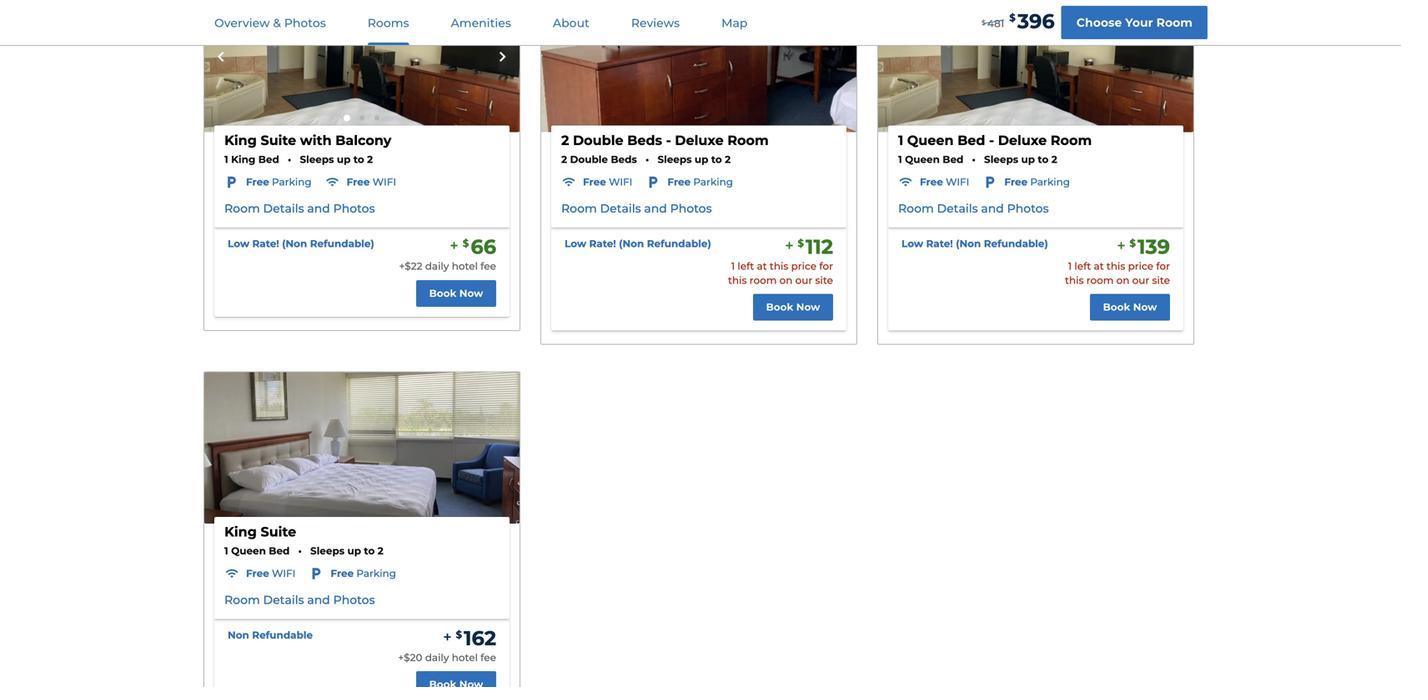 Task type: vqa. For each thing, say whether or not it's contained in the screenshot.
Show Less 'button'
no



Task type: describe. For each thing, give the bounding box(es) containing it.
go to image #1 image
[[344, 115, 350, 121]]

site for 139
[[1153, 274, 1170, 286]]

room details and photos button for 66
[[224, 201, 375, 217]]

$ 112
[[798, 235, 833, 259]]

free wifi for 162
[[246, 568, 296, 580]]

1 vertical spatial queen
[[905, 154, 940, 166]]

about
[[553, 16, 590, 30]]

$ 66
[[463, 235, 496, 259]]

reviews
[[631, 16, 680, 30]]

$ 162
[[456, 626, 496, 651]]

2 inside king suite with balcony 1 king bed   •   sleeps up to 2
[[367, 154, 373, 166]]

details for 112
[[600, 202, 641, 216]]

now for 112
[[797, 301, 820, 313]]

+$22
[[399, 260, 423, 272]]

and for 139
[[981, 202, 1004, 216]]

our for 112
[[796, 274, 813, 286]]

parking for 162
[[357, 568, 396, 580]]

low rate! (non refundable) button for 112
[[565, 237, 711, 251]]

room details and photos for 66
[[224, 202, 375, 216]]

free wifi for 112
[[583, 176, 633, 188]]

photos inside overview & photos button
[[284, 16, 326, 30]]

wifi for 139
[[946, 176, 970, 188]]

choose your room
[[1077, 15, 1193, 30]]

free wifi down balcony
[[347, 176, 396, 188]]

2 inside the king suite 1 queen bed   •   sleeps up to 2
[[378, 545, 384, 557]]

0 vertical spatial queen
[[907, 132, 954, 149]]

+$20
[[398, 652, 423, 664]]

1 vertical spatial king
[[231, 154, 256, 166]]

low rate! (non refundable) button for 66
[[228, 237, 374, 251]]

book now for 139
[[1103, 301, 1157, 313]]

bed
[[958, 132, 986, 149]]

room details and photos for 139
[[898, 202, 1049, 216]]

king for 162
[[224, 524, 257, 540]]

and for 66
[[307, 202, 330, 216]]

room for 139
[[1087, 274, 1114, 286]]

king suite 1 queen bed   •   sleeps up to 2
[[224, 524, 384, 557]]

(non for 66
[[282, 238, 307, 250]]

refundable) for 112
[[647, 238, 711, 250]]

photos for 139
[[1007, 202, 1049, 216]]

daily for 66
[[425, 260, 449, 272]]

481
[[988, 17, 1005, 29]]

rate! for 112
[[589, 238, 616, 250]]

amenities
[[451, 16, 511, 30]]

(non for 112
[[619, 238, 644, 250]]

suite for 162
[[261, 524, 296, 540]]

1 left at this price for this room on our site for 112
[[728, 260, 833, 286]]

balcony
[[335, 132, 392, 149]]

wifi for 162
[[272, 568, 296, 580]]

free wifi for 139
[[920, 176, 970, 188]]

king for 66
[[224, 132, 257, 149]]

low rate! (non refundable) for 139
[[902, 238, 1048, 250]]

non refundable button
[[228, 629, 313, 643]]

- for 139
[[989, 132, 995, 149]]

photos for 66
[[333, 202, 375, 216]]

now for 66
[[459, 287, 483, 299]]

map button
[[702, 1, 768, 45]]

overview & photos
[[214, 16, 326, 30]]

non
[[228, 629, 249, 641]]

&
[[273, 16, 281, 30]]

room details and photos for 162
[[224, 593, 375, 607]]

free parking down king suite with balcony 1 king bed   •   sleeps up to 2
[[246, 176, 312, 188]]

rooms
[[368, 16, 409, 30]]

photos for 162
[[333, 593, 375, 607]]

0 vertical spatial double
[[573, 132, 624, 149]]

room details and photos button for 162
[[224, 592, 375, 609]]

1 inside king suite with balcony 1 king bed   •   sleeps up to 2
[[224, 154, 228, 166]]

refundable) for 139
[[984, 238, 1048, 250]]

1 left at this price for this room on our site for 139
[[1065, 260, 1170, 286]]

$ 481 $ 396
[[982, 9, 1055, 33]]

site for 112
[[815, 274, 833, 286]]

book now button for 112
[[753, 294, 833, 321]]

parking for 139
[[1031, 176, 1070, 188]]

66
[[471, 235, 496, 259]]

free parking for 139
[[1005, 176, 1070, 188]]

at for 139
[[1094, 260, 1104, 272]]

room inside 'choose your room' button
[[1157, 15, 1193, 30]]

2 inside 1 queen bed - deluxe room 1 queen bed   •   sleeps up to 2
[[1052, 154, 1058, 166]]

deluxe for 112
[[675, 132, 724, 149]]

book now button for 66
[[416, 280, 496, 307]]

refundable) for 66
[[310, 238, 374, 250]]

fee for 66
[[481, 260, 496, 272]]

low for 139
[[902, 238, 924, 250]]

go to image #2 image
[[360, 116, 365, 121]]

queen inside the king suite 1 queen bed   •   sleeps up to 2
[[231, 545, 266, 557]]

refundable
[[252, 629, 313, 641]]

rooms button
[[348, 1, 429, 45]]

$ left '481'
[[982, 19, 986, 26]]

reviews button
[[611, 1, 700, 45]]

details for 139
[[937, 202, 978, 216]]



Task type: locate. For each thing, give the bounding box(es) containing it.
now for 139
[[1134, 301, 1157, 313]]

1 horizontal spatial rate!
[[589, 238, 616, 250]]

fee
[[481, 260, 496, 272], [481, 652, 496, 664]]

1 horizontal spatial (non
[[619, 238, 644, 250]]

0 horizontal spatial room
[[750, 274, 777, 286]]

map
[[722, 16, 748, 30]]

fee down 162
[[481, 652, 496, 664]]

price down $ 112
[[791, 260, 817, 272]]

amenities button
[[431, 1, 531, 45]]

low for 66
[[228, 238, 250, 250]]

1 horizontal spatial 1 left at this price for this room on our site
[[1065, 260, 1170, 286]]

parking down the king suite 1 queen bed   •   sleeps up to 2
[[357, 568, 396, 580]]

0 horizontal spatial low
[[228, 238, 250, 250]]

2 deluxe from the left
[[998, 132, 1047, 149]]

1 deluxe from the left
[[675, 132, 724, 149]]

0 horizontal spatial low rate! (non refundable) button
[[228, 237, 374, 251]]

our down $ 139
[[1133, 274, 1150, 286]]

price down $ 139
[[1128, 260, 1154, 272]]

price for 112
[[791, 260, 817, 272]]

book now button for 139
[[1090, 294, 1170, 321]]

1 horizontal spatial deluxe
[[998, 132, 1047, 149]]

(non
[[282, 238, 307, 250], [619, 238, 644, 250], [956, 238, 981, 250]]

0 vertical spatial hotel
[[452, 260, 478, 272]]

deluxe inside 1 queen bed - deluxe room 1 queen bed   •   sleeps up to 2
[[998, 132, 1047, 149]]

photos right &
[[284, 16, 326, 30]]

deluxe inside 2 double beds - deluxe room 2 double beds   •   sleeps up to 2
[[675, 132, 724, 149]]

2 fee from the top
[[481, 652, 496, 664]]

1 - from the left
[[666, 132, 671, 149]]

1 horizontal spatial -
[[989, 132, 995, 149]]

image #1 image for 162
[[204, 373, 520, 524]]

low
[[228, 238, 250, 250], [565, 238, 587, 250], [902, 238, 924, 250]]

1 left at this price for this room on our site down $ 112
[[728, 260, 833, 286]]

0 horizontal spatial book now
[[429, 287, 483, 299]]

daily
[[425, 260, 449, 272], [425, 652, 449, 664]]

parking down 2 double beds - deluxe room 2 double beds   •   sleeps up to 2
[[694, 176, 733, 188]]

$ inside $ 139
[[1130, 237, 1136, 250]]

your
[[1126, 15, 1154, 30]]

queen
[[907, 132, 954, 149], [905, 154, 940, 166], [231, 545, 266, 557]]

0 horizontal spatial refundable)
[[310, 238, 374, 250]]

free
[[246, 176, 269, 188], [347, 176, 370, 188], [583, 176, 606, 188], [668, 176, 691, 188], [920, 176, 943, 188], [1005, 176, 1028, 188], [246, 568, 269, 580], [331, 568, 354, 580]]

2 - from the left
[[989, 132, 995, 149]]

fee for 162
[[481, 652, 496, 664]]

and down 2 double beds - deluxe room 2 double beds   •   sleeps up to 2
[[644, 202, 667, 216]]

and
[[307, 202, 330, 216], [644, 202, 667, 216], [981, 202, 1004, 216], [307, 593, 330, 607]]

now down $ 139
[[1134, 301, 1157, 313]]

0 vertical spatial fee
[[481, 260, 496, 272]]

1 refundable) from the left
[[310, 238, 374, 250]]

with
[[300, 132, 332, 149]]

0 horizontal spatial book now button
[[416, 280, 496, 307]]

book now down +$22 daily hotel fee
[[429, 287, 483, 299]]

2 horizontal spatial low
[[902, 238, 924, 250]]

2 low rate! (non refundable) from the left
[[565, 238, 711, 250]]

$ inside $ 112
[[798, 237, 804, 250]]

2 at from the left
[[1094, 260, 1104, 272]]

book for 66
[[429, 287, 457, 299]]

1 (non from the left
[[282, 238, 307, 250]]

free wifi down bed
[[920, 176, 970, 188]]

details down king suite with balcony 1 king bed   •   sleeps up to 2
[[263, 202, 304, 216]]

choose
[[1077, 15, 1122, 30]]

1 vertical spatial suite
[[261, 524, 296, 540]]

1 low rate! (non refundable) from the left
[[228, 238, 374, 250]]

suite for 66
[[261, 132, 296, 149]]

2 horizontal spatial rate!
[[926, 238, 953, 250]]

deluxe right bed
[[998, 132, 1047, 149]]

1 horizontal spatial site
[[1153, 274, 1170, 286]]

2 for from the left
[[1157, 260, 1170, 272]]

0 horizontal spatial rate!
[[252, 238, 279, 250]]

1 horizontal spatial left
[[1075, 260, 1091, 272]]

hotel for 66
[[452, 260, 478, 272]]

book now down $ 139
[[1103, 301, 1157, 313]]

low for 112
[[565, 238, 587, 250]]

up inside 2 double beds - deluxe room 2 double beds   •   sleeps up to 2
[[695, 154, 709, 166]]

1 horizontal spatial refundable)
[[647, 238, 711, 250]]

1 rate! from the left
[[252, 238, 279, 250]]

details
[[263, 202, 304, 216], [600, 202, 641, 216], [937, 202, 978, 216], [263, 593, 304, 607]]

2 hotel from the top
[[452, 652, 478, 664]]

wifi for 112
[[609, 176, 633, 188]]

0 vertical spatial daily
[[425, 260, 449, 272]]

- inside 1 queen bed - deluxe room 1 queen bed   •   sleeps up to 2
[[989, 132, 995, 149]]

1 price from the left
[[791, 260, 817, 272]]

details up refundable
[[263, 593, 304, 607]]

up inside king suite with balcony 1 king bed   •   sleeps up to 2
[[337, 154, 351, 166]]

396
[[1018, 9, 1055, 33]]

2 horizontal spatial now
[[1134, 301, 1157, 313]]

0 horizontal spatial our
[[796, 274, 813, 286]]

room details and photos button down 2 double beds - deluxe room 2 double beds   •   sleeps up to 2
[[561, 201, 712, 217]]

2 horizontal spatial refundable)
[[984, 238, 1048, 250]]

2 daily from the top
[[425, 652, 449, 664]]

king
[[224, 132, 257, 149], [231, 154, 256, 166], [224, 524, 257, 540]]

1 hotel from the top
[[452, 260, 478, 272]]

2 price from the left
[[1128, 260, 1154, 272]]

$ left 139
[[1130, 237, 1136, 250]]

1
[[898, 132, 904, 149], [224, 154, 228, 166], [898, 154, 902, 166], [731, 260, 735, 272], [1068, 260, 1072, 272], [224, 545, 228, 557]]

1 vertical spatial daily
[[425, 652, 449, 664]]

2 horizontal spatial low rate! (non refundable)
[[902, 238, 1048, 250]]

photos down 2 double beds - deluxe room 2 double beds   •   sleeps up to 2
[[670, 202, 712, 216]]

image #1 image for 112
[[541, 0, 857, 132]]

$ left the 112
[[798, 237, 804, 250]]

wifi
[[373, 176, 396, 188], [609, 176, 633, 188], [946, 176, 970, 188], [272, 568, 296, 580]]

1 left from the left
[[738, 260, 754, 272]]

3 refundable) from the left
[[984, 238, 1048, 250]]

deluxe
[[675, 132, 724, 149], [998, 132, 1047, 149]]

hotel
[[452, 260, 478, 272], [452, 652, 478, 664]]

- inside 2 double beds - deluxe room 2 double beds   •   sleeps up to 2
[[666, 132, 671, 149]]

0 horizontal spatial for
[[819, 260, 833, 272]]

2
[[561, 132, 569, 149], [367, 154, 373, 166], [561, 154, 567, 166], [725, 154, 731, 166], [1052, 154, 1058, 166], [378, 545, 384, 557]]

photos down balcony
[[333, 202, 375, 216]]

+$22 daily hotel fee
[[399, 260, 496, 272]]

this
[[770, 260, 789, 272], [1107, 260, 1126, 272], [728, 274, 747, 286], [1065, 274, 1084, 286]]

1 daily from the top
[[425, 260, 449, 272]]

$
[[1010, 12, 1016, 24], [982, 19, 986, 26], [463, 237, 469, 250], [798, 237, 804, 250], [1130, 237, 1136, 250], [456, 629, 462, 641]]

- right "beds"
[[666, 132, 671, 149]]

2 rate! from the left
[[589, 238, 616, 250]]

book now button down +$22 daily hotel fee
[[416, 280, 496, 307]]

hotel down $ 66
[[452, 260, 478, 272]]

2 left from the left
[[1075, 260, 1091, 272]]

3 rate! from the left
[[926, 238, 953, 250]]

suite inside king suite with balcony 1 king bed   •   sleeps up to 2
[[261, 132, 296, 149]]

3 low rate! (non refundable) from the left
[[902, 238, 1048, 250]]

free parking for 162
[[331, 568, 396, 580]]

tab list
[[194, 0, 769, 45]]

photos down 1 queen bed - deluxe room 1 queen bed   •   sleeps up to 2
[[1007, 202, 1049, 216]]

our down $ 112
[[796, 274, 813, 286]]

parking down 1 queen bed - deluxe room 1 queen bed   •   sleeps up to 2
[[1031, 176, 1070, 188]]

overview & photos button
[[194, 1, 346, 45]]

0 horizontal spatial site
[[815, 274, 833, 286]]

room details and photos down 1 queen bed - deluxe room 1 queen bed   •   sleeps up to 2
[[898, 202, 1049, 216]]

price for 139
[[1128, 260, 1154, 272]]

room inside 2 double beds - deluxe room 2 double beds   •   sleeps up to 2
[[728, 132, 769, 149]]

left for 112
[[738, 260, 754, 272]]

1 low rate! (non refundable) button from the left
[[228, 237, 374, 251]]

2 site from the left
[[1153, 274, 1170, 286]]

room details and photos button for 139
[[898, 201, 1049, 217]]

0 horizontal spatial -
[[666, 132, 671, 149]]

room details and photos
[[224, 202, 375, 216], [561, 202, 712, 216], [898, 202, 1049, 216], [224, 593, 375, 607]]

- for 112
[[666, 132, 671, 149]]

overview
[[214, 16, 270, 30]]

rate! for 139
[[926, 238, 953, 250]]

free parking down 2 double beds - deluxe room 2 double beds   •   sleeps up to 2
[[668, 176, 733, 188]]

low rate! (non refundable) button for 139
[[902, 237, 1048, 251]]

1 horizontal spatial book now
[[766, 301, 820, 313]]

parking down king suite with balcony 1 king bed   •   sleeps up to 2
[[272, 176, 312, 188]]

room
[[750, 274, 777, 286], [1087, 274, 1114, 286]]

2 low from the left
[[565, 238, 587, 250]]

details down "beds"
[[600, 202, 641, 216]]

139
[[1138, 235, 1170, 259]]

site down 139
[[1153, 274, 1170, 286]]

book for 139
[[1103, 301, 1131, 313]]

2 our from the left
[[1133, 274, 1150, 286]]

and down king suite with balcony 1 king bed   •   sleeps up to 2
[[307, 202, 330, 216]]

$ inside $ 66
[[463, 237, 469, 250]]

choose your room button
[[1062, 6, 1208, 39]]

for for 112
[[819, 260, 833, 272]]

free parking for 112
[[668, 176, 733, 188]]

deluxe for 139
[[998, 132, 1047, 149]]

site down the 112
[[815, 274, 833, 286]]

book
[[429, 287, 457, 299], [766, 301, 794, 313], [1103, 301, 1131, 313]]

2 horizontal spatial low rate! (non refundable) button
[[902, 237, 1048, 251]]

2 double beds - deluxe room 2 double beds   •   sleeps up to 2
[[561, 132, 769, 166]]

low rate! (non refundable) for 66
[[228, 238, 374, 250]]

photo carousel region
[[204, 0, 520, 132]]

book now
[[429, 287, 483, 299], [766, 301, 820, 313], [1103, 301, 1157, 313]]

0 horizontal spatial book
[[429, 287, 457, 299]]

details down bed
[[937, 202, 978, 216]]

0 vertical spatial king
[[224, 132, 257, 149]]

1 horizontal spatial room
[[1087, 274, 1114, 286]]

2 horizontal spatial book now button
[[1090, 294, 1170, 321]]

0 vertical spatial suite
[[261, 132, 296, 149]]

room details and photos down king suite with balcony 1 king bed   •   sleeps up to 2
[[224, 202, 375, 216]]

2 on from the left
[[1117, 274, 1130, 286]]

2 1 left at this price for this room on our site from the left
[[1065, 260, 1170, 286]]

2 suite from the top
[[261, 524, 296, 540]]

wifi down bed
[[946, 176, 970, 188]]

0 horizontal spatial low rate! (non refundable)
[[228, 238, 374, 250]]

for for 139
[[1157, 260, 1170, 272]]

our for 139
[[1133, 274, 1150, 286]]

2 horizontal spatial book
[[1103, 301, 1131, 313]]

up inside 1 queen bed - deluxe room 1 queen bed   •   sleeps up to 2
[[1022, 154, 1035, 166]]

room details and photos button down 1 queen bed - deluxe room 1 queen bed   •   sleeps up to 2
[[898, 201, 1049, 217]]

to inside 1 queen bed - deluxe room 1 queen bed   •   sleeps up to 2
[[1038, 154, 1049, 166]]

price
[[791, 260, 817, 272], [1128, 260, 1154, 272]]

and down 1 queen bed - deluxe room 1 queen bed   •   sleeps up to 2
[[981, 202, 1004, 216]]

1 horizontal spatial low
[[565, 238, 587, 250]]

1 horizontal spatial for
[[1157, 260, 1170, 272]]

1 site from the left
[[815, 274, 833, 286]]

0 horizontal spatial 1 left at this price for this room on our site
[[728, 260, 833, 286]]

book now for 112
[[766, 301, 820, 313]]

2 refundable) from the left
[[647, 238, 711, 250]]

1 vertical spatial double
[[570, 154, 608, 166]]

1 fee from the top
[[481, 260, 496, 272]]

and up refundable
[[307, 593, 330, 607]]

wifi down "beds"
[[609, 176, 633, 188]]

site
[[815, 274, 833, 286], [1153, 274, 1170, 286]]

up inside the king suite 1 queen bed   •   sleeps up to 2
[[347, 545, 361, 557]]

free parking
[[246, 176, 312, 188], [668, 176, 733, 188], [1005, 176, 1070, 188], [331, 568, 396, 580]]

and for 162
[[307, 593, 330, 607]]

book now button
[[416, 280, 496, 307], [753, 294, 833, 321], [1090, 294, 1170, 321]]

free wifi down "beds"
[[583, 176, 633, 188]]

suite
[[261, 132, 296, 149], [261, 524, 296, 540]]

and for 112
[[644, 202, 667, 216]]

image #1 image
[[204, 0, 520, 132], [541, 0, 857, 132], [878, 0, 1194, 132], [204, 373, 520, 524]]

on for 139
[[1117, 274, 1130, 286]]

0 horizontal spatial at
[[757, 260, 767, 272]]

2 room from the left
[[1087, 274, 1114, 286]]

about button
[[533, 1, 610, 45]]

non refundable
[[228, 629, 313, 641]]

1 left at this price for this room on our site down $ 139
[[1065, 260, 1170, 286]]

room
[[1157, 15, 1193, 30], [728, 132, 769, 149], [1051, 132, 1092, 149], [224, 202, 260, 216], [561, 202, 597, 216], [898, 202, 934, 216], [224, 593, 260, 607]]

1 horizontal spatial book now button
[[753, 294, 833, 321]]

our
[[796, 274, 813, 286], [1133, 274, 1150, 286]]

1 vertical spatial fee
[[481, 652, 496, 664]]

left
[[738, 260, 754, 272], [1075, 260, 1091, 272]]

2 low rate! (non refundable) button from the left
[[565, 237, 711, 251]]

low rate! (non refundable) button
[[228, 237, 374, 251], [565, 237, 711, 251], [902, 237, 1048, 251]]

$ right '481'
[[1010, 12, 1016, 24]]

daily right the +$20
[[425, 652, 449, 664]]

-
[[666, 132, 671, 149], [989, 132, 995, 149]]

1 our from the left
[[796, 274, 813, 286]]

2 horizontal spatial book now
[[1103, 301, 1157, 313]]

1 horizontal spatial book
[[766, 301, 794, 313]]

(non for 139
[[956, 238, 981, 250]]

0 horizontal spatial on
[[780, 274, 793, 286]]

image #1 image for 139
[[878, 0, 1194, 132]]

2 (non from the left
[[619, 238, 644, 250]]

daily for 162
[[425, 652, 449, 664]]

to
[[354, 154, 364, 166], [711, 154, 722, 166], [1038, 154, 1049, 166], [364, 545, 375, 557]]

left for 139
[[1075, 260, 1091, 272]]

1 horizontal spatial price
[[1128, 260, 1154, 272]]

0 horizontal spatial left
[[738, 260, 754, 272]]

for
[[819, 260, 833, 272], [1157, 260, 1170, 272]]

1 room from the left
[[750, 274, 777, 286]]

2 vertical spatial king
[[224, 524, 257, 540]]

now down +$22 daily hotel fee
[[459, 287, 483, 299]]

1 1 left at this price for this room on our site from the left
[[728, 260, 833, 286]]

$ for 139
[[1130, 237, 1136, 250]]

room details and photos button
[[224, 201, 375, 217], [561, 201, 712, 217], [898, 201, 1049, 217], [224, 592, 375, 609]]

rate! for 66
[[252, 238, 279, 250]]

room details and photos for 112
[[561, 202, 712, 216]]

1 suite from the top
[[261, 132, 296, 149]]

$ inside $ 162
[[456, 629, 462, 641]]

1 on from the left
[[780, 274, 793, 286]]

0 horizontal spatial now
[[459, 287, 483, 299]]

0 horizontal spatial (non
[[282, 238, 307, 250]]

1 for from the left
[[819, 260, 833, 272]]

+$20 daily hotel fee
[[398, 652, 496, 664]]

rate!
[[252, 238, 279, 250], [589, 238, 616, 250], [926, 238, 953, 250]]

3 low rate! (non refundable) button from the left
[[902, 237, 1048, 251]]

1 horizontal spatial now
[[797, 301, 820, 313]]

hotel for 162
[[452, 652, 478, 664]]

now down $ 112
[[797, 301, 820, 313]]

to inside king suite with balcony 1 king bed   •   sleeps up to 2
[[354, 154, 364, 166]]

photos
[[284, 16, 326, 30], [333, 202, 375, 216], [670, 202, 712, 216], [1007, 202, 1049, 216], [333, 593, 375, 607]]

free wifi down the king suite 1 queen bed   •   sleeps up to 2
[[246, 568, 296, 580]]

go to image #3 image
[[375, 116, 380, 121]]

for down 139
[[1157, 260, 1170, 272]]

parking for 112
[[694, 176, 733, 188]]

0 horizontal spatial price
[[791, 260, 817, 272]]

for down the 112
[[819, 260, 833, 272]]

room details and photos button for 112
[[561, 201, 712, 217]]

low rate! (non refundable) for 112
[[565, 238, 711, 250]]

book for 112
[[766, 301, 794, 313]]

1 queen bed - deluxe room 1 queen bed   •   sleeps up to 2
[[898, 132, 1092, 166]]

0 horizontal spatial deluxe
[[675, 132, 724, 149]]

162
[[464, 626, 496, 651]]

free wifi
[[347, 176, 396, 188], [583, 176, 633, 188], [920, 176, 970, 188], [246, 568, 296, 580]]

1 low from the left
[[228, 238, 250, 250]]

1 inside the king suite 1 queen bed   •   sleeps up to 2
[[224, 545, 228, 557]]

suite inside the king suite 1 queen bed   •   sleeps up to 2
[[261, 524, 296, 540]]

wifi down the king suite 1 queen bed   •   sleeps up to 2
[[272, 568, 296, 580]]

$ for 112
[[798, 237, 804, 250]]

room for 112
[[750, 274, 777, 286]]

parking
[[272, 176, 312, 188], [694, 176, 733, 188], [1031, 176, 1070, 188], [357, 568, 396, 580]]

3 (non from the left
[[956, 238, 981, 250]]

1 horizontal spatial low rate! (non refundable) button
[[565, 237, 711, 251]]

book now down $ 112
[[766, 301, 820, 313]]

1 horizontal spatial our
[[1133, 274, 1150, 286]]

- right bed
[[989, 132, 995, 149]]

1 at from the left
[[757, 260, 767, 272]]

to inside the king suite 1 queen bed   •   sleeps up to 2
[[364, 545, 375, 557]]

daily right +$22
[[425, 260, 449, 272]]

1 left at this price for this room on our site
[[728, 260, 833, 286], [1065, 260, 1170, 286]]

2 horizontal spatial (non
[[956, 238, 981, 250]]

details for 66
[[263, 202, 304, 216]]

room details and photos button up refundable
[[224, 592, 375, 609]]

1 vertical spatial hotel
[[452, 652, 478, 664]]

fee down 66
[[481, 260, 496, 272]]

$ for 162
[[456, 629, 462, 641]]

to inside 2 double beds - deluxe room 2 double beds   •   sleeps up to 2
[[711, 154, 722, 166]]

details for 162
[[263, 593, 304, 607]]

free parking down the king suite 1 queen bed   •   sleeps up to 2
[[331, 568, 396, 580]]

deluxe right "beds"
[[675, 132, 724, 149]]

1 horizontal spatial on
[[1117, 274, 1130, 286]]

now
[[459, 287, 483, 299], [797, 301, 820, 313], [1134, 301, 1157, 313]]

1 horizontal spatial at
[[1094, 260, 1104, 272]]

$ 139
[[1130, 235, 1170, 259]]

3 low from the left
[[902, 238, 924, 250]]

beds
[[627, 132, 662, 149]]

king suite with balcony 1 king bed   •   sleeps up to 2
[[224, 132, 392, 166]]

wifi down balcony
[[373, 176, 396, 188]]

free parking down 1 queen bed - deluxe room 1 queen bed   •   sleeps up to 2
[[1005, 176, 1070, 188]]

king inside the king suite 1 queen bed   •   sleeps up to 2
[[224, 524, 257, 540]]

2 vertical spatial queen
[[231, 545, 266, 557]]

book now button down $ 139
[[1090, 294, 1170, 321]]

112
[[806, 235, 833, 259]]

photos for 112
[[670, 202, 712, 216]]

$ left 162
[[456, 629, 462, 641]]

photos down the king suite 1 queen bed   •   sleeps up to 2
[[333, 593, 375, 607]]

book now button down $ 112
[[753, 294, 833, 321]]

room details and photos button down king suite with balcony 1 king bed   •   sleeps up to 2
[[224, 201, 375, 217]]

refundable)
[[310, 238, 374, 250], [647, 238, 711, 250], [984, 238, 1048, 250]]

$ left 66
[[463, 237, 469, 250]]

low rate! (non refundable)
[[228, 238, 374, 250], [565, 238, 711, 250], [902, 238, 1048, 250]]

double
[[573, 132, 624, 149], [570, 154, 608, 166]]

at
[[757, 260, 767, 272], [1094, 260, 1104, 272]]

room inside 1 queen bed - deluxe room 1 queen bed   •   sleeps up to 2
[[1051, 132, 1092, 149]]

tab list containing overview & photos
[[194, 0, 769, 45]]

on for 112
[[780, 274, 793, 286]]

$ for 66
[[463, 237, 469, 250]]

up
[[337, 154, 351, 166], [695, 154, 709, 166], [1022, 154, 1035, 166], [347, 545, 361, 557]]

hotel down $ 162
[[452, 652, 478, 664]]

at for 112
[[757, 260, 767, 272]]

1 horizontal spatial low rate! (non refundable)
[[565, 238, 711, 250]]

room details and photos up refundable
[[224, 593, 375, 607]]

room details and photos down 2 double beds - deluxe room 2 double beds   •   sleeps up to 2
[[561, 202, 712, 216]]

on
[[780, 274, 793, 286], [1117, 274, 1130, 286]]

book now for 66
[[429, 287, 483, 299]]



